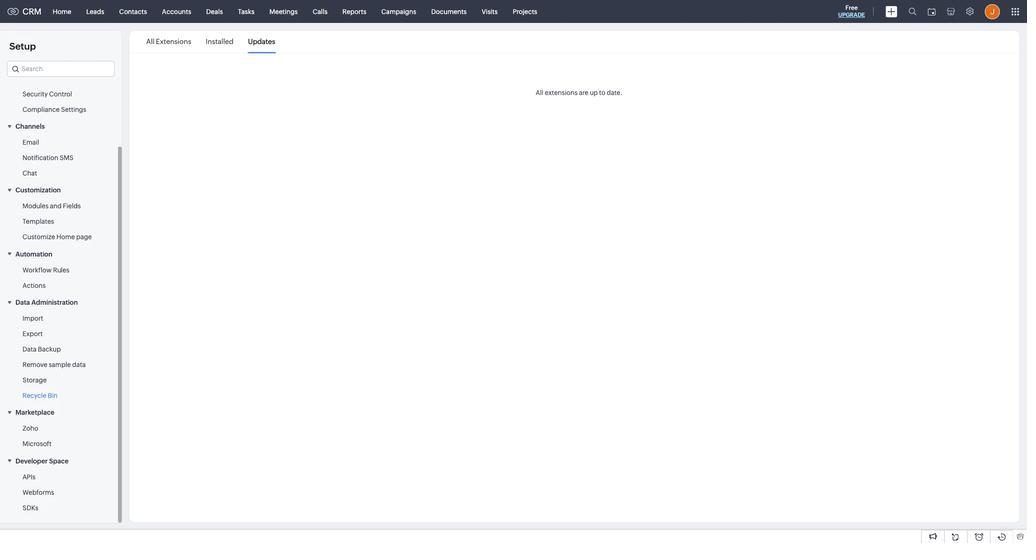 Task type: vqa. For each thing, say whether or not it's contained in the screenshot.
second Jeremy
no



Task type: describe. For each thing, give the bounding box(es) containing it.
space
[[49, 458, 69, 465]]

recycle
[[22, 392, 46, 400]]

documents
[[431, 8, 467, 15]]

contacts
[[119, 8, 147, 15]]

region containing users
[[0, 71, 122, 117]]

storage link
[[22, 376, 47, 385]]

storage
[[22, 377, 47, 384]]

marketplace
[[15, 409, 54, 417]]

all extensions are up to date.
[[536, 89, 623, 96]]

sms
[[60, 154, 74, 162]]

upgrade
[[838, 12, 865, 18]]

remove
[[22, 361, 47, 369]]

marketplace region
[[0, 421, 122, 452]]

developer space region
[[0, 470, 122, 516]]

search image
[[909, 7, 917, 15]]

crm link
[[7, 7, 41, 16]]

zoho
[[22, 425, 38, 433]]

create menu element
[[880, 0, 903, 23]]

security control
[[22, 90, 72, 98]]

actions link
[[22, 281, 46, 290]]

installed
[[206, 37, 234, 45]]

recycle bin
[[22, 392, 58, 400]]

automation region
[[0, 263, 122, 294]]

extensions
[[545, 89, 578, 96]]

meetings link
[[262, 0, 305, 23]]

leads
[[86, 8, 104, 15]]

accounts link
[[155, 0, 199, 23]]

security control link
[[22, 89, 72, 99]]

deals link
[[199, 0, 230, 23]]

calls
[[313, 8, 328, 15]]

reports
[[343, 8, 366, 15]]

installed link
[[206, 31, 234, 52]]

webforms link
[[22, 488, 54, 497]]

apis link
[[22, 473, 36, 482]]

administration
[[31, 299, 78, 306]]

create menu image
[[886, 6, 897, 17]]

projects link
[[505, 0, 545, 23]]

export
[[22, 330, 43, 338]]

workflow rules
[[22, 266, 69, 274]]

to
[[599, 89, 606, 96]]

templates
[[22, 218, 54, 225]]

all for all extensions
[[146, 37, 154, 45]]

apis
[[22, 473, 36, 481]]

updates
[[248, 37, 275, 45]]

sdks link
[[22, 503, 38, 513]]

data administration region
[[0, 311, 122, 404]]

campaigns link
[[374, 0, 424, 23]]

visits
[[482, 8, 498, 15]]

page
[[76, 233, 92, 241]]

email
[[22, 139, 39, 146]]

data for data backup
[[22, 346, 37, 353]]

contacts link
[[112, 0, 155, 23]]

settings
[[61, 106, 86, 113]]

templates link
[[22, 217, 54, 226]]

data
[[72, 361, 86, 369]]

free
[[846, 4, 858, 11]]

data administration button
[[0, 294, 122, 311]]

calls link
[[305, 0, 335, 23]]

developer space
[[15, 458, 69, 465]]

modules
[[22, 203, 49, 210]]

import link
[[22, 314, 43, 323]]

data administration
[[15, 299, 78, 306]]

all extensions link
[[146, 31, 191, 52]]

updates link
[[248, 31, 275, 52]]

modules and fields
[[22, 203, 81, 210]]

import
[[22, 315, 43, 322]]



Task type: locate. For each thing, give the bounding box(es) containing it.
visits link
[[474, 0, 505, 23]]

are
[[579, 89, 588, 96]]

customize
[[22, 233, 55, 241]]

chat
[[22, 170, 37, 177]]

data for data administration
[[15, 299, 30, 306]]

sample
[[49, 361, 71, 369]]

meetings
[[269, 8, 298, 15]]

reports link
[[335, 0, 374, 23]]

control
[[49, 90, 72, 98]]

email link
[[22, 138, 39, 147]]

data backup
[[22, 346, 61, 353]]

data
[[15, 299, 30, 306], [22, 346, 37, 353]]

setup
[[9, 41, 36, 52]]

home right crm
[[53, 8, 71, 15]]

accounts
[[162, 8, 191, 15]]

channels region
[[0, 135, 122, 181]]

all for all extensions are up to date.
[[536, 89, 544, 96]]

all
[[146, 37, 154, 45], [536, 89, 544, 96]]

Search text field
[[7, 61, 114, 76]]

profile element
[[979, 0, 1006, 23]]

0 horizontal spatial all
[[146, 37, 154, 45]]

users link
[[22, 74, 39, 83]]

documents link
[[424, 0, 474, 23]]

channels
[[15, 123, 45, 130]]

users
[[22, 75, 39, 82]]

customize home page
[[22, 233, 92, 241]]

data inside "dropdown button"
[[15, 299, 30, 306]]

bin
[[48, 392, 58, 400]]

workflow
[[22, 266, 52, 274]]

data backup link
[[22, 345, 61, 354]]

None field
[[7, 61, 115, 77]]

1 horizontal spatial all
[[536, 89, 544, 96]]

all inside "all extensions" link
[[146, 37, 154, 45]]

date.
[[607, 89, 623, 96]]

home
[[53, 8, 71, 15], [56, 233, 75, 241]]

sdks
[[22, 504, 38, 512]]

0 vertical spatial all
[[146, 37, 154, 45]]

1 vertical spatial all
[[536, 89, 544, 96]]

notification
[[22, 154, 58, 162]]

1 vertical spatial home
[[56, 233, 75, 241]]

microsoft
[[22, 440, 52, 448]]

projects
[[513, 8, 537, 15]]

home up automation dropdown button
[[56, 233, 75, 241]]

search element
[[903, 0, 922, 23]]

customization
[[15, 187, 61, 194]]

deals
[[206, 8, 223, 15]]

home inside customization region
[[56, 233, 75, 241]]

data down export
[[22, 346, 37, 353]]

actions
[[22, 282, 46, 289]]

calendar image
[[928, 8, 936, 15]]

0 vertical spatial home
[[53, 8, 71, 15]]

rules
[[53, 266, 69, 274]]

0 vertical spatial data
[[15, 299, 30, 306]]

export link
[[22, 329, 43, 339]]

leads link
[[79, 0, 112, 23]]

recycle bin link
[[22, 391, 58, 401]]

fields
[[63, 203, 81, 210]]

webforms
[[22, 489, 54, 496]]

tasks
[[238, 8, 254, 15]]

campaigns
[[381, 8, 416, 15]]

automation
[[15, 250, 52, 258]]

compliance
[[22, 106, 60, 113]]

chat link
[[22, 169, 37, 178]]

extensions
[[156, 37, 191, 45]]

notification sms link
[[22, 153, 74, 163]]

modules and fields link
[[22, 202, 81, 211]]

remove sample data link
[[22, 360, 86, 370]]

customize home page link
[[22, 233, 92, 242]]

crm
[[22, 7, 41, 16]]

developer space button
[[0, 452, 122, 470]]

backup
[[38, 346, 61, 353]]

marketplace button
[[0, 404, 122, 421]]

1 vertical spatial data
[[22, 346, 37, 353]]

and
[[50, 203, 62, 210]]

developer
[[15, 458, 48, 465]]

home link
[[45, 0, 79, 23]]

profile image
[[985, 4, 1000, 19]]

data up import
[[15, 299, 30, 306]]

customization button
[[0, 181, 122, 199]]

all extensions
[[146, 37, 191, 45]]

region
[[0, 71, 122, 117]]

remove sample data
[[22, 361, 86, 369]]

up
[[590, 89, 598, 96]]

zoho link
[[22, 424, 38, 433]]

data inside 'link'
[[22, 346, 37, 353]]

microsoft link
[[22, 440, 52, 449]]

customization region
[[0, 199, 122, 245]]

compliance settings link
[[22, 105, 86, 114]]

tasks link
[[230, 0, 262, 23]]



